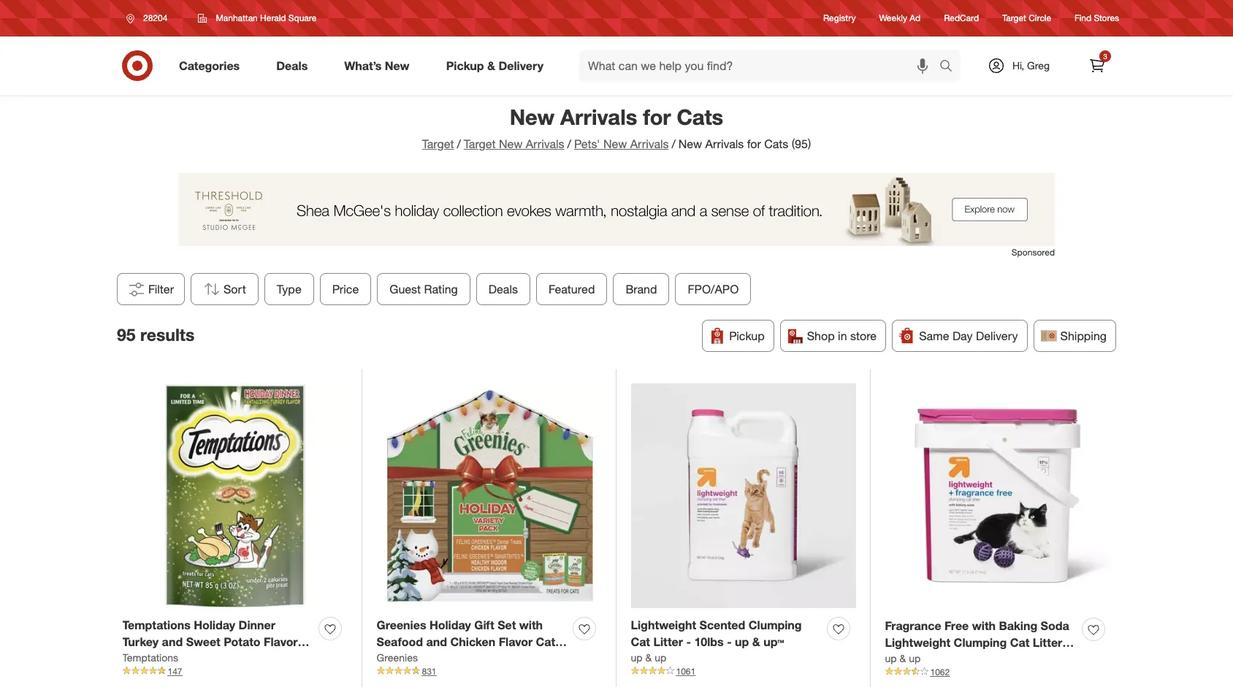 Task type: describe. For each thing, give the bounding box(es) containing it.
up™ inside lightweight scented clumping cat litter - 10lbs - up & up™
[[764, 635, 784, 649]]

cat inside lightweight scented clumping cat litter - 10lbs - up & up™
[[631, 635, 650, 649]]

831 link
[[377, 665, 602, 678]]

17.5lbs
[[885, 652, 924, 667]]

(95)
[[792, 137, 811, 151]]

same day delivery
[[919, 329, 1018, 343]]

greenies for greenies
[[377, 651, 418, 664]]

weekly ad
[[879, 13, 921, 24]]

- inside greenies holiday gift set with seafood and chicken flavor cat treats - 6.7oz/2pk
[[414, 651, 418, 666]]

featured
[[549, 282, 595, 297]]

brand button
[[613, 273, 670, 305]]

up inside lightweight scented clumping cat litter - 10lbs - up & up™
[[735, 635, 749, 649]]

deals link
[[264, 50, 326, 82]]

up & up link for lightweight scented clumping cat litter - 10lbs - up & up™
[[631, 651, 666, 665]]

fpo/apo
[[688, 282, 739, 297]]

147 link
[[122, 665, 347, 678]]

manhattan herald square button
[[189, 5, 326, 31]]

& for up & up link for fragrance free with baking soda lightweight clumping cat litter - 17.5lbs - up & up™
[[900, 652, 906, 665]]

pickup & delivery
[[446, 58, 544, 73]]

circle
[[1029, 13, 1051, 24]]

square
[[288, 12, 317, 23]]

target link
[[422, 137, 454, 151]]

shipping
[[1060, 329, 1107, 343]]

0 horizontal spatial for
[[643, 104, 671, 130]]

- left 10lbs
[[686, 635, 691, 649]]

find stores link
[[1075, 12, 1119, 25]]

greenies holiday gift set with seafood and chicken flavor cat treats - 6.7oz/2pk
[[377, 618, 555, 666]]

hi, greg
[[1012, 59, 1050, 72]]

shipping button
[[1033, 320, 1116, 352]]

clumping inside lightweight scented clumping cat litter - 10lbs - up & up™
[[749, 618, 802, 633]]

turkey
[[122, 635, 159, 649]]

new arrivals for cats target / target new arrivals / pets' new arrivals / new arrivals for cats (95)
[[422, 104, 811, 151]]

new right the what's
[[385, 58, 410, 73]]

shop
[[807, 329, 835, 343]]

day
[[953, 329, 973, 343]]

sweet
[[186, 635, 220, 649]]

deals for deals button
[[489, 282, 518, 297]]

cat inside fragrance free with baking soda lightweight clumping cat litter - 17.5lbs - up & up™
[[1010, 635, 1030, 650]]

lightweight scented clumping cat litter - 10lbs - up & up™
[[631, 618, 802, 649]]

filter
[[148, 282, 174, 297]]

advertisement region
[[178, 173, 1055, 246]]

and inside temptations holiday dinner turkey and sweet potato flavor holiday cat treats - 3oz
[[162, 635, 183, 649]]

clumping inside fragrance free with baking soda lightweight clumping cat litter - 17.5lbs - up & up™
[[954, 635, 1007, 650]]

1 horizontal spatial target
[[464, 137, 496, 151]]

litter inside fragrance free with baking soda lightweight clumping cat litter - 17.5lbs - up & up™
[[1033, 635, 1062, 650]]

what's new link
[[332, 50, 428, 82]]

rating
[[424, 282, 458, 297]]

with inside fragrance free with baking soda lightweight clumping cat litter - 17.5lbs - up & up™
[[972, 619, 996, 633]]

brand
[[626, 282, 657, 297]]

147
[[168, 666, 182, 677]]

1062
[[930, 667, 950, 678]]

price button
[[320, 273, 371, 305]]

registry link
[[823, 12, 856, 25]]

holiday for and
[[430, 618, 471, 633]]

fragrance free with baking soda lightweight clumping cat litter - 17.5lbs - up & up™
[[885, 619, 1070, 667]]

guest rating
[[390, 282, 458, 297]]

1061 link
[[631, 665, 856, 678]]

2 horizontal spatial target
[[1002, 13, 1026, 24]]

find stores
[[1075, 13, 1119, 24]]

temptations link
[[122, 651, 178, 665]]

new right pets' new arrivals link
[[679, 137, 702, 151]]

seafood
[[377, 635, 423, 649]]

& inside lightweight scented clumping cat litter - 10lbs - up & up™
[[752, 635, 760, 649]]

lightweight inside lightweight scented clumping cat litter - 10lbs - up & up™
[[631, 618, 696, 633]]

price
[[332, 282, 359, 297]]

delivery for pickup & delivery
[[499, 58, 544, 73]]

set
[[498, 618, 516, 633]]

hi,
[[1012, 59, 1024, 72]]

fpo/apo button
[[675, 273, 751, 305]]

new up the target new arrivals 'link'
[[510, 104, 555, 130]]

delivery for same day delivery
[[976, 329, 1018, 343]]

1061
[[676, 666, 696, 677]]

holiday for potato
[[194, 618, 235, 633]]

pets'
[[574, 137, 600, 151]]

litter inside lightweight scented clumping cat litter - 10lbs - up & up™
[[653, 635, 683, 649]]

free
[[945, 619, 969, 633]]

greenies holiday gift set with seafood and chicken flavor cat treats - 6.7oz/2pk link
[[377, 617, 567, 666]]

What can we help you find? suggestions appear below search field
[[579, 50, 943, 82]]

deals for the deals link
[[276, 58, 308, 73]]

guest rating button
[[377, 273, 470, 305]]

pets' new arrivals link
[[574, 137, 669, 151]]

registry
[[823, 13, 856, 24]]

deals button
[[476, 273, 530, 305]]

& inside fragrance free with baking soda lightweight clumping cat litter - 17.5lbs - up & up™
[[953, 652, 961, 667]]

sort
[[224, 282, 246, 297]]

greenies link
[[377, 651, 418, 665]]

3oz
[[235, 651, 254, 666]]

dinner
[[239, 618, 275, 633]]

redcard link
[[944, 12, 979, 25]]

in
[[838, 329, 847, 343]]



Task type: vqa. For each thing, say whether or not it's contained in the screenshot.
Weekly Ad link
yes



Task type: locate. For each thing, give the bounding box(es) containing it.
up
[[735, 635, 749, 649], [631, 651, 643, 664], [655, 651, 666, 664], [885, 652, 897, 665], [909, 652, 921, 665], [935, 652, 950, 667]]

greenies for greenies holiday gift set with seafood and chicken flavor cat treats - 6.7oz/2pk
[[377, 618, 426, 633]]

clumping
[[749, 618, 802, 633], [954, 635, 1007, 650]]

potato
[[224, 635, 260, 649]]

for up pets' new arrivals link
[[643, 104, 671, 130]]

what's
[[344, 58, 382, 73]]

sponsored
[[1012, 247, 1055, 258]]

lightweight
[[631, 618, 696, 633], [885, 635, 950, 650]]

28204 button
[[117, 5, 183, 31]]

temptations holiday dinner turkey and sweet potato flavor holiday cat treats - 3oz
[[122, 618, 298, 666]]

1 horizontal spatial /
[[567, 137, 571, 151]]

and up 6.7oz/2pk
[[426, 635, 447, 649]]

holiday up sweet
[[194, 618, 235, 633]]

0 vertical spatial temptations
[[122, 618, 191, 633]]

pickup
[[446, 58, 484, 73], [729, 329, 765, 343]]

1 horizontal spatial up & up link
[[885, 651, 921, 666]]

fragrance free with baking soda lightweight clumping cat litter - 17.5lbs - up & up™ image
[[885, 384, 1111, 610], [885, 384, 1111, 610]]

1 temptations from the top
[[122, 618, 191, 633]]

1 horizontal spatial deals
[[489, 282, 518, 297]]

redcard
[[944, 13, 979, 24]]

pickup inside button
[[729, 329, 765, 343]]

- left 831 on the left bottom of page
[[414, 651, 418, 666]]

flavor
[[264, 635, 298, 649], [499, 635, 533, 649]]

scented
[[700, 618, 745, 633]]

2 flavor from the left
[[499, 635, 533, 649]]

up & up for fragrance free with baking soda lightweight clumping cat litter - 17.5lbs - up & up™
[[885, 652, 921, 665]]

and inside greenies holiday gift set with seafood and chicken flavor cat treats - 6.7oz/2pk
[[426, 635, 447, 649]]

up & up link down lightweight scented clumping cat litter - 10lbs - up & up™
[[631, 651, 666, 665]]

1 horizontal spatial up™
[[964, 652, 985, 667]]

flavor down 'dinner' on the left bottom of page
[[264, 635, 298, 649]]

1 and from the left
[[162, 635, 183, 649]]

treats inside temptations holiday dinner turkey and sweet potato flavor holiday cat treats - 3oz
[[190, 651, 224, 666]]

1 vertical spatial up™
[[964, 652, 985, 667]]

up & up
[[631, 651, 666, 664], [885, 652, 921, 665]]

lightweight down the fragrance
[[885, 635, 950, 650]]

gift
[[474, 618, 494, 633]]

2 horizontal spatial holiday
[[430, 618, 471, 633]]

temptations inside temptations holiday dinner turkey and sweet potato flavor holiday cat treats - 3oz
[[122, 618, 191, 633]]

ad
[[910, 13, 921, 24]]

greenies up seafood
[[377, 618, 426, 633]]

treats for sweet
[[190, 651, 224, 666]]

2 / from the left
[[567, 137, 571, 151]]

temptations
[[122, 618, 191, 633], [122, 651, 178, 664]]

0 vertical spatial deals
[[276, 58, 308, 73]]

search
[[933, 60, 968, 74]]

0 horizontal spatial delivery
[[499, 58, 544, 73]]

1 vertical spatial cats
[[764, 137, 788, 151]]

1 vertical spatial deals
[[489, 282, 518, 297]]

fragrance free with baking soda lightweight clumping cat litter - 17.5lbs - up & up™ link
[[885, 618, 1076, 667]]

categories
[[179, 58, 240, 73]]

chicken
[[450, 635, 495, 649]]

deals right rating
[[489, 282, 518, 297]]

pickup button
[[702, 320, 774, 352]]

lightweight scented clumping cat litter - 10lbs - up & up™ link
[[631, 617, 821, 651]]

1 horizontal spatial litter
[[1033, 635, 1062, 650]]

- inside temptations holiday dinner turkey and sweet potato flavor holiday cat treats - 3oz
[[227, 651, 232, 666]]

1 vertical spatial temptations
[[122, 651, 178, 664]]

up & up down the fragrance
[[885, 652, 921, 665]]

new right pets'
[[603, 137, 627, 151]]

manhattan
[[216, 12, 258, 23]]

1 flavor from the left
[[264, 635, 298, 649]]

0 vertical spatial up™
[[764, 635, 784, 649]]

same
[[919, 329, 949, 343]]

0 horizontal spatial cats
[[677, 104, 723, 130]]

with right set
[[519, 618, 543, 633]]

same day delivery button
[[892, 320, 1028, 352]]

target new arrivals link
[[464, 137, 564, 151]]

and up temptations link
[[162, 635, 183, 649]]

cat down sweet
[[167, 651, 187, 666]]

- right 17.5lbs
[[927, 652, 932, 667]]

-
[[686, 635, 691, 649], [727, 635, 732, 649], [1066, 635, 1070, 650], [227, 651, 232, 666], [414, 651, 418, 666], [927, 652, 932, 667]]

greg
[[1027, 59, 1050, 72]]

0 horizontal spatial up & up link
[[631, 651, 666, 665]]

deals inside button
[[489, 282, 518, 297]]

95 results
[[117, 324, 195, 345]]

28204
[[143, 12, 168, 23]]

temptations up turkey
[[122, 618, 191, 633]]

treats down sweet
[[190, 651, 224, 666]]

1062 link
[[885, 666, 1111, 679]]

greenies down seafood
[[377, 651, 418, 664]]

0 horizontal spatial lightweight
[[631, 618, 696, 633]]

greenies
[[377, 618, 426, 633], [377, 651, 418, 664]]

0 horizontal spatial up & up
[[631, 651, 666, 664]]

search button
[[933, 50, 968, 85]]

pickup for pickup & delivery
[[446, 58, 484, 73]]

for
[[643, 104, 671, 130], [747, 137, 761, 151]]

find
[[1075, 13, 1092, 24]]

up™ inside fragrance free with baking soda lightweight clumping cat litter - 17.5lbs - up & up™
[[964, 652, 985, 667]]

treats down seafood
[[377, 651, 410, 666]]

up & up link for fragrance free with baking soda lightweight clumping cat litter - 17.5lbs - up & up™
[[885, 651, 921, 666]]

litter
[[653, 635, 683, 649], [1033, 635, 1062, 650]]

0 horizontal spatial treats
[[190, 651, 224, 666]]

greenies holiday gift set with seafood and chicken flavor cat treats - 6.7oz/2pk image
[[377, 384, 602, 609], [377, 384, 602, 609]]

greenies inside greenies holiday gift set with seafood and chicken flavor cat treats - 6.7oz/2pk
[[377, 618, 426, 633]]

1 greenies from the top
[[377, 618, 426, 633]]

baking
[[999, 619, 1037, 633]]

up inside fragrance free with baking soda lightweight clumping cat litter - 17.5lbs - up & up™
[[935, 652, 950, 667]]

treats inside greenies holiday gift set with seafood and chicken flavor cat treats - 6.7oz/2pk
[[377, 651, 410, 666]]

& for up & up link related to lightweight scented clumping cat litter - 10lbs - up & up™
[[645, 651, 652, 664]]

with inside greenies holiday gift set with seafood and chicken flavor cat treats - 6.7oz/2pk
[[519, 618, 543, 633]]

fragrance
[[885, 619, 941, 633]]

results
[[140, 324, 195, 345]]

- left 3oz
[[227, 651, 232, 666]]

holiday
[[194, 618, 235, 633], [430, 618, 471, 633], [122, 651, 164, 666]]

cat down baking
[[1010, 635, 1030, 650]]

treats
[[190, 651, 224, 666], [377, 651, 410, 666]]

lightweight up 10lbs
[[631, 618, 696, 633]]

- down soda
[[1066, 635, 1070, 650]]

deals down square
[[276, 58, 308, 73]]

1 horizontal spatial flavor
[[499, 635, 533, 649]]

herald
[[260, 12, 286, 23]]

1 horizontal spatial treats
[[377, 651, 410, 666]]

and
[[162, 635, 183, 649], [426, 635, 447, 649]]

1 vertical spatial for
[[747, 137, 761, 151]]

1 horizontal spatial cats
[[764, 137, 788, 151]]

1 horizontal spatial delivery
[[976, 329, 1018, 343]]

cat
[[536, 635, 555, 649], [631, 635, 650, 649], [1010, 635, 1030, 650], [167, 651, 187, 666]]

3 link
[[1081, 50, 1113, 82]]

2 treats from the left
[[377, 651, 410, 666]]

10lbs
[[694, 635, 724, 649]]

up™ right 1062
[[964, 652, 985, 667]]

0 horizontal spatial holiday
[[122, 651, 164, 666]]

0 horizontal spatial with
[[519, 618, 543, 633]]

shop in store
[[807, 329, 877, 343]]

1 / from the left
[[457, 137, 461, 151]]

cats
[[677, 104, 723, 130], [764, 137, 788, 151]]

2 temptations from the top
[[122, 651, 178, 664]]

0 horizontal spatial and
[[162, 635, 183, 649]]

1 horizontal spatial pickup
[[729, 329, 765, 343]]

1 horizontal spatial clumping
[[954, 635, 1007, 650]]

1 vertical spatial lightweight
[[885, 635, 950, 650]]

- down scented
[[727, 635, 732, 649]]

up™ up '1061' "link"
[[764, 635, 784, 649]]

holiday down turkey
[[122, 651, 164, 666]]

0 horizontal spatial clumping
[[749, 618, 802, 633]]

3 / from the left
[[672, 137, 676, 151]]

/ right pets' new arrivals link
[[672, 137, 676, 151]]

0 vertical spatial for
[[643, 104, 671, 130]]

stores
[[1094, 13, 1119, 24]]

2 horizontal spatial /
[[672, 137, 676, 151]]

2 greenies from the top
[[377, 651, 418, 664]]

0 horizontal spatial flavor
[[264, 635, 298, 649]]

0 horizontal spatial pickup
[[446, 58, 484, 73]]

831
[[422, 666, 437, 677]]

flavor down set
[[499, 635, 533, 649]]

with right free
[[972, 619, 996, 633]]

cat left 10lbs
[[631, 635, 650, 649]]

treats for seafood
[[377, 651, 410, 666]]

cat up the 831 link
[[536, 635, 555, 649]]

/
[[457, 137, 461, 151], [567, 137, 571, 151], [672, 137, 676, 151]]

type button
[[264, 273, 314, 305]]

0 horizontal spatial up™
[[764, 635, 784, 649]]

/ right target 'link'
[[457, 137, 461, 151]]

0 vertical spatial greenies
[[377, 618, 426, 633]]

lightweight scented clumping cat litter - 10lbs - up & up™ image
[[631, 384, 856, 609], [631, 384, 856, 609]]

clumping down free
[[954, 635, 1007, 650]]

lightweight inside fragrance free with baking soda lightweight clumping cat litter - 17.5lbs - up & up™
[[885, 635, 950, 650]]

for left (95)
[[747, 137, 761, 151]]

1 horizontal spatial and
[[426, 635, 447, 649]]

1 vertical spatial greenies
[[377, 651, 418, 664]]

delivery
[[499, 58, 544, 73], [976, 329, 1018, 343]]

new right target 'link'
[[499, 137, 523, 151]]

95
[[117, 324, 136, 345]]

/ left pets'
[[567, 137, 571, 151]]

clumping right scented
[[749, 618, 802, 633]]

type
[[277, 282, 302, 297]]

0 vertical spatial pickup
[[446, 58, 484, 73]]

temptations holiday dinner turkey and sweet potato flavor holiday cat treats - 3oz image
[[122, 384, 347, 609], [122, 384, 347, 609]]

1 vertical spatial delivery
[[976, 329, 1018, 343]]

1 treats from the left
[[190, 651, 224, 666]]

featured button
[[536, 273, 607, 305]]

soda
[[1041, 619, 1069, 633]]

1 vertical spatial pickup
[[729, 329, 765, 343]]

& for pickup & delivery link
[[487, 58, 495, 73]]

filter button
[[117, 273, 185, 305]]

up & up link down the fragrance
[[885, 651, 921, 666]]

2 and from the left
[[426, 635, 447, 649]]

1 vertical spatial clumping
[[954, 635, 1007, 650]]

pickup for pickup
[[729, 329, 765, 343]]

litter up 1061 at the bottom
[[653, 635, 683, 649]]

target circle link
[[1002, 12, 1051, 25]]

1 horizontal spatial up & up
[[885, 652, 921, 665]]

up & up down lightweight scented clumping cat litter - 10lbs - up & up™
[[631, 651, 666, 664]]

guest
[[390, 282, 421, 297]]

pickup & delivery link
[[434, 50, 562, 82]]

up & up for lightweight scented clumping cat litter - 10lbs - up & up™
[[631, 651, 666, 664]]

litter down soda
[[1033, 635, 1062, 650]]

1 horizontal spatial lightweight
[[885, 635, 950, 650]]

0 vertical spatial cats
[[677, 104, 723, 130]]

delivery inside button
[[976, 329, 1018, 343]]

flavor inside temptations holiday dinner turkey and sweet potato flavor holiday cat treats - 3oz
[[264, 635, 298, 649]]

1 horizontal spatial for
[[747, 137, 761, 151]]

weekly ad link
[[879, 12, 921, 25]]

1 horizontal spatial holiday
[[194, 618, 235, 633]]

0 horizontal spatial deals
[[276, 58, 308, 73]]

temptations holiday dinner turkey and sweet potato flavor holiday cat treats - 3oz link
[[122, 617, 313, 666]]

0 horizontal spatial litter
[[653, 635, 683, 649]]

0 vertical spatial lightweight
[[631, 618, 696, 633]]

temptations for temptations
[[122, 651, 178, 664]]

3
[[1103, 52, 1107, 61]]

6.7oz/2pk
[[422, 651, 476, 666]]

temptations for temptations holiday dinner turkey and sweet potato flavor holiday cat treats - 3oz
[[122, 618, 191, 633]]

0 vertical spatial clumping
[[749, 618, 802, 633]]

&
[[487, 58, 495, 73], [752, 635, 760, 649], [645, 651, 652, 664], [900, 652, 906, 665], [953, 652, 961, 667]]

0 vertical spatial delivery
[[499, 58, 544, 73]]

holiday up chicken
[[430, 618, 471, 633]]

temptations down turkey
[[122, 651, 178, 664]]

target circle
[[1002, 13, 1051, 24]]

0 horizontal spatial /
[[457, 137, 461, 151]]

up & up link
[[631, 651, 666, 665], [885, 651, 921, 666]]

cat inside temptations holiday dinner turkey and sweet potato flavor holiday cat treats - 3oz
[[167, 651, 187, 666]]

0 horizontal spatial target
[[422, 137, 454, 151]]

1 horizontal spatial with
[[972, 619, 996, 633]]

manhattan herald square
[[216, 12, 317, 23]]

what's new
[[344, 58, 410, 73]]

weekly
[[879, 13, 907, 24]]

cat inside greenies holiday gift set with seafood and chicken flavor cat treats - 6.7oz/2pk
[[536, 635, 555, 649]]

sort button
[[191, 273, 258, 305]]

holiday inside greenies holiday gift set with seafood and chicken flavor cat treats - 6.7oz/2pk
[[430, 618, 471, 633]]

flavor inside greenies holiday gift set with seafood and chicken flavor cat treats - 6.7oz/2pk
[[499, 635, 533, 649]]



